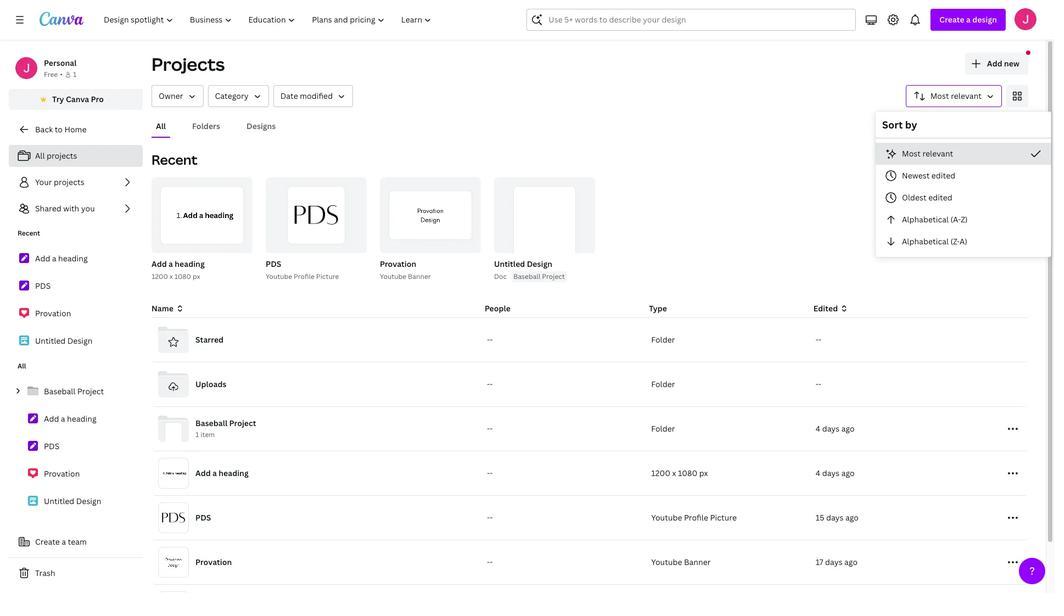 Task type: vqa. For each thing, say whether or not it's contained in the screenshot.
the left the
no



Task type: locate. For each thing, give the bounding box(es) containing it.
relevant down add new dropdown button
[[951, 91, 982, 101]]

0 vertical spatial 1200
[[152, 272, 168, 281]]

4
[[816, 423, 821, 434], [816, 468, 821, 478]]

0 horizontal spatial recent
[[18, 228, 40, 238]]

untitled design up baseball project button
[[494, 259, 553, 269]]

0 vertical spatial profile
[[294, 272, 315, 281]]

1 horizontal spatial picture
[[710, 512, 737, 523]]

2 vertical spatial 1
[[196, 430, 199, 440]]

days
[[823, 423, 840, 434], [823, 468, 840, 478], [827, 512, 844, 523], [826, 557, 843, 567]]

add a heading link down the shared with you link
[[9, 247, 143, 270]]

0 vertical spatial project
[[542, 272, 565, 281]]

provation button
[[380, 258, 416, 271]]

1 vertical spatial create
[[35, 537, 60, 547]]

1080 inside add a heading 1200 x 1080 px
[[175, 272, 191, 281]]

project inside baseball project 1 item
[[229, 418, 256, 429]]

2 horizontal spatial baseball
[[514, 272, 541, 281]]

a left the team
[[62, 537, 66, 547]]

youtube inside provation youtube banner
[[380, 272, 407, 281]]

0 vertical spatial folder
[[652, 334, 675, 345]]

untitled design
[[494, 259, 553, 269], [35, 336, 93, 346], [44, 496, 101, 506]]

0 horizontal spatial 1080
[[175, 272, 191, 281]]

0 vertical spatial projects
[[47, 150, 77, 161]]

a up "name" "button"
[[169, 259, 173, 269]]

starred
[[196, 334, 224, 345]]

1 vertical spatial pds link
[[9, 435, 143, 458]]

heading up "name" "button"
[[175, 259, 205, 269]]

1 vertical spatial untitled
[[35, 336, 66, 346]]

banner down provation button
[[408, 272, 431, 281]]

1 inside baseball project 1 item
[[196, 430, 199, 440]]

1 horizontal spatial px
[[700, 468, 708, 478]]

relevant
[[951, 91, 982, 101], [923, 148, 954, 159]]

1 vertical spatial banner
[[684, 557, 711, 567]]

1 vertical spatial all
[[35, 150, 45, 161]]

z)
[[961, 214, 968, 225]]

0 vertical spatial baseball project
[[514, 272, 565, 281]]

pds link
[[9, 275, 143, 298], [9, 435, 143, 458]]

px up youtube profile picture
[[700, 468, 708, 478]]

0 vertical spatial untitled design link
[[9, 330, 143, 353]]

create a team button
[[9, 531, 143, 553]]

edited
[[932, 170, 956, 181], [929, 192, 953, 203]]

date
[[280, 91, 298, 101]]

add left new
[[988, 58, 1003, 69]]

0 vertical spatial all
[[156, 121, 166, 131]]

add up name
[[152, 259, 167, 269]]

add a heading down shared with you at the top left of page
[[35, 253, 88, 264]]

0 horizontal spatial 1
[[73, 70, 76, 79]]

1 right • on the left top
[[73, 70, 76, 79]]

0 horizontal spatial project
[[77, 386, 104, 397]]

add a heading down baseball project link
[[44, 414, 97, 424]]

0 vertical spatial add a heading link
[[9, 247, 143, 270]]

edited up oldest edited
[[932, 170, 956, 181]]

1 alphabetical from the top
[[902, 214, 949, 225]]

days for profile
[[827, 512, 844, 523]]

alphabetical (a-z) option
[[876, 209, 1052, 231]]

youtube down youtube profile picture
[[652, 557, 682, 567]]

most relevant up newest edited
[[902, 148, 954, 159]]

0 horizontal spatial baseball
[[44, 386, 75, 397]]

sort by
[[883, 118, 918, 131]]

Date modified button
[[273, 85, 353, 107]]

2 list from the top
[[9, 247, 143, 353]]

4 days ago for folder
[[816, 423, 855, 434]]

1080 down add a heading button
[[175, 272, 191, 281]]

Sort by button
[[906, 85, 1002, 107]]

modified
[[300, 91, 333, 101]]

projects inside "link"
[[47, 150, 77, 161]]

add a heading button
[[152, 258, 205, 271]]

3 folder from the top
[[652, 423, 675, 434]]

0 horizontal spatial 1200
[[152, 272, 168, 281]]

all inside "link"
[[35, 150, 45, 161]]

1 folder from the top
[[652, 334, 675, 345]]

1 horizontal spatial project
[[229, 418, 256, 429]]

edited up alphabetical (a-z)
[[929, 192, 953, 203]]

17 days ago
[[816, 557, 858, 567]]

design up baseball project button
[[527, 259, 553, 269]]

1 vertical spatial 4 days ago
[[816, 468, 855, 478]]

2 provation link from the top
[[9, 462, 143, 486]]

top level navigation element
[[97, 9, 441, 31]]

2 folder from the top
[[652, 379, 675, 389]]

0 horizontal spatial profile
[[294, 272, 315, 281]]

baseball project link
[[9, 380, 143, 403]]

profile
[[294, 272, 315, 281], [684, 512, 709, 523]]

0 vertical spatial 1
[[73, 70, 76, 79]]

2 vertical spatial list
[[9, 380, 143, 513]]

1 horizontal spatial recent
[[152, 150, 198, 169]]

banner down youtube profile picture
[[684, 557, 711, 567]]

1 horizontal spatial 1
[[196, 430, 199, 440]]

1 add a heading link from the top
[[9, 247, 143, 270]]

x down add a heading button
[[170, 272, 173, 281]]

0 vertical spatial provation link
[[9, 302, 143, 325]]

1 horizontal spatial create
[[940, 14, 965, 25]]

1080 up youtube profile picture
[[678, 468, 698, 478]]

folders button
[[188, 116, 225, 137]]

1 horizontal spatial 1200
[[652, 468, 671, 478]]

edited for newest edited
[[932, 170, 956, 181]]

pds
[[266, 259, 281, 269], [35, 281, 51, 291], [44, 441, 59, 451], [196, 512, 211, 523]]

untitled design up the team
[[44, 496, 101, 506]]

1 vertical spatial list
[[9, 247, 143, 353]]

back to home link
[[9, 119, 143, 141]]

0 vertical spatial alphabetical
[[902, 214, 949, 225]]

untitled design link up baseball project link
[[9, 330, 143, 353]]

1 vertical spatial baseball
[[44, 386, 75, 397]]

1 horizontal spatial baseball project
[[514, 272, 565, 281]]

all
[[156, 121, 166, 131], [35, 150, 45, 161], [18, 361, 26, 371]]

0 vertical spatial design
[[527, 259, 553, 269]]

0 horizontal spatial banner
[[408, 272, 431, 281]]

2 vertical spatial baseball
[[196, 418, 228, 429]]

recent
[[152, 150, 198, 169], [18, 228, 40, 238]]

1 horizontal spatial most
[[931, 91, 950, 101]]

your projects
[[35, 177, 84, 187]]

4 for 1200 x 1080 px
[[816, 468, 821, 478]]

1 horizontal spatial x
[[673, 468, 676, 478]]

newest edited option
[[876, 165, 1052, 187]]

--
[[487, 334, 493, 345], [816, 334, 822, 345], [487, 379, 493, 389], [816, 379, 822, 389], [487, 423, 493, 434], [487, 468, 493, 478], [487, 512, 493, 523], [487, 557, 493, 567]]

relevant up newest edited
[[923, 148, 954, 159]]

1 vertical spatial provation link
[[9, 462, 143, 486]]

provation inside provation youtube banner
[[380, 259, 416, 269]]

3 list from the top
[[9, 380, 143, 513]]

0 vertical spatial edited
[[932, 170, 956, 181]]

2 horizontal spatial project
[[542, 272, 565, 281]]

0 vertical spatial x
[[170, 272, 173, 281]]

x up youtube profile picture
[[673, 468, 676, 478]]

1 horizontal spatial 1080
[[678, 468, 698, 478]]

1 left the item
[[196, 430, 199, 440]]

add a heading link down baseball project link
[[9, 408, 143, 431]]

pds button
[[266, 258, 281, 271]]

picture
[[316, 272, 339, 281], [710, 512, 737, 523]]

create a design
[[940, 14, 997, 25]]

add inside add new dropdown button
[[988, 58, 1003, 69]]

edited inside button
[[932, 170, 956, 181]]

people
[[485, 303, 511, 314]]

1 vertical spatial 4
[[816, 468, 821, 478]]

create inside button
[[35, 537, 60, 547]]

most inside most relevant option
[[902, 148, 921, 159]]

youtube down the pds button
[[266, 272, 292, 281]]

a)
[[960, 236, 968, 247]]

1 left of
[[227, 241, 230, 248]]

list
[[9, 145, 143, 220], [9, 247, 143, 353], [9, 380, 143, 513]]

1 vertical spatial recent
[[18, 228, 40, 238]]

1 vertical spatial design
[[67, 336, 93, 346]]

(z-
[[951, 236, 960, 247]]

1 vertical spatial 1080
[[678, 468, 698, 478]]

Category button
[[208, 85, 269, 107]]

1 vertical spatial project
[[77, 386, 104, 397]]

projects right your in the top of the page
[[54, 177, 84, 187]]

projects
[[47, 150, 77, 161], [54, 177, 84, 187]]

all projects link
[[9, 145, 143, 167]]

all for all button
[[156, 121, 166, 131]]

project inside button
[[542, 272, 565, 281]]

design
[[973, 14, 997, 25]]

oldest edited button
[[876, 187, 1052, 209]]

ago
[[842, 423, 855, 434], [842, 468, 855, 478], [846, 512, 859, 523], [845, 557, 858, 567]]

1 vertical spatial folder
[[652, 379, 675, 389]]

1 vertical spatial 1
[[227, 241, 230, 248]]

create
[[940, 14, 965, 25], [35, 537, 60, 547]]

0 horizontal spatial most
[[902, 148, 921, 159]]

by
[[906, 118, 918, 131]]

alphabetical
[[902, 214, 949, 225], [902, 236, 949, 247]]

heading
[[58, 253, 88, 264], [175, 259, 205, 269], [67, 414, 97, 424], [219, 468, 249, 478]]

newest edited button
[[876, 165, 1052, 187]]

provation link
[[9, 302, 143, 325], [9, 462, 143, 486]]

recent down shared
[[18, 228, 40, 238]]

try canva pro button
[[9, 89, 143, 110]]

2 4 days ago from the top
[[816, 468, 855, 478]]

0 horizontal spatial picture
[[316, 272, 339, 281]]

0 horizontal spatial px
[[193, 272, 200, 281]]

1 list from the top
[[9, 145, 143, 220]]

folder
[[652, 334, 675, 345], [652, 379, 675, 389], [652, 423, 675, 434]]

1 vertical spatial most
[[902, 148, 921, 159]]

0 vertical spatial 1080
[[175, 272, 191, 281]]

most relevant down add new dropdown button
[[931, 91, 982, 101]]

1 provation link from the top
[[9, 302, 143, 325]]

None search field
[[527, 9, 856, 31]]

0 vertical spatial most
[[931, 91, 950, 101]]

1 vertical spatial add a heading link
[[9, 408, 143, 431]]

pro
[[91, 94, 104, 104]]

0 vertical spatial recent
[[152, 150, 198, 169]]

untitled design up baseball project link
[[35, 336, 93, 346]]

1 vertical spatial alphabetical
[[902, 236, 949, 247]]

1 horizontal spatial baseball
[[196, 418, 228, 429]]

1 vertical spatial 1200
[[652, 468, 671, 478]]

0 horizontal spatial all
[[18, 361, 26, 371]]

add a heading link
[[9, 247, 143, 270], [9, 408, 143, 431]]

add down the item
[[196, 468, 211, 478]]

4 days ago
[[816, 423, 855, 434], [816, 468, 855, 478]]

add a heading 1200 x 1080 px
[[152, 259, 205, 281]]

1 for 1 of 2
[[227, 241, 230, 248]]

add new button
[[966, 53, 1029, 75]]

alphabetical down oldest edited
[[902, 214, 949, 225]]

a left the "design"
[[967, 14, 971, 25]]

(a-
[[951, 214, 961, 225]]

recent down all button
[[152, 150, 198, 169]]

1 vertical spatial untitled design link
[[9, 490, 143, 513]]

2 vertical spatial all
[[18, 361, 26, 371]]

1 pds link from the top
[[9, 275, 143, 298]]

alphabetical down alphabetical (a-z)
[[902, 236, 949, 247]]

edited inside button
[[929, 192, 953, 203]]

1 vertical spatial most relevant
[[902, 148, 954, 159]]

0 vertical spatial 4
[[816, 423, 821, 434]]

2 horizontal spatial 1
[[227, 241, 230, 248]]

px inside add a heading 1200 x 1080 px
[[193, 272, 200, 281]]

all inside button
[[156, 121, 166, 131]]

2 vertical spatial add a heading
[[196, 468, 249, 478]]

youtube down provation button
[[380, 272, 407, 281]]

design for second untitled design link
[[76, 496, 101, 506]]

0 horizontal spatial x
[[170, 272, 173, 281]]

x inside add a heading 1200 x 1080 px
[[170, 272, 173, 281]]

2 horizontal spatial all
[[156, 121, 166, 131]]

1 vertical spatial relevant
[[923, 148, 954, 159]]

alphabetical (a-z)
[[902, 214, 968, 225]]

design up the team
[[76, 496, 101, 506]]

0 vertical spatial banner
[[408, 272, 431, 281]]

untitled inside button
[[494, 259, 525, 269]]

provation
[[380, 259, 416, 269], [35, 308, 71, 319], [44, 469, 80, 479], [196, 557, 232, 567]]

all button
[[152, 116, 170, 137]]

1 4 from the top
[[816, 423, 821, 434]]

create inside dropdown button
[[940, 14, 965, 25]]

2 vertical spatial untitled
[[44, 496, 74, 506]]

back to home
[[35, 124, 87, 135]]

untitled
[[494, 259, 525, 269], [35, 336, 66, 346], [44, 496, 74, 506]]

youtube
[[266, 272, 292, 281], [380, 272, 407, 281], [652, 512, 682, 523], [652, 557, 682, 567]]

your projects link
[[9, 171, 143, 193]]

0 horizontal spatial create
[[35, 537, 60, 547]]

create left the team
[[35, 537, 60, 547]]

0 vertical spatial add a heading
[[35, 253, 88, 264]]

0 vertical spatial px
[[193, 272, 200, 281]]

projects
[[152, 52, 225, 76]]

1 4 days ago from the top
[[816, 423, 855, 434]]

banner inside provation youtube banner
[[408, 272, 431, 281]]

-
[[487, 334, 490, 345], [490, 334, 493, 345], [816, 334, 819, 345], [819, 334, 822, 345], [487, 379, 490, 389], [490, 379, 493, 389], [816, 379, 819, 389], [819, 379, 822, 389], [487, 423, 490, 434], [490, 423, 493, 434], [487, 468, 490, 478], [490, 468, 493, 478], [487, 512, 490, 523], [490, 512, 493, 523], [487, 557, 490, 567], [490, 557, 493, 567]]

2 untitled design link from the top
[[9, 490, 143, 513]]

heading down baseball project 1 item on the left bottom of the page
[[219, 468, 249, 478]]

0 vertical spatial untitled
[[494, 259, 525, 269]]

0 vertical spatial 4 days ago
[[816, 423, 855, 434]]

add a heading down the item
[[196, 468, 249, 478]]

2 4 from the top
[[816, 468, 821, 478]]

1 untitled design link from the top
[[9, 330, 143, 353]]

1080
[[175, 272, 191, 281], [678, 468, 698, 478]]

create left the "design"
[[940, 14, 965, 25]]

0 vertical spatial pds link
[[9, 275, 143, 298]]

design up baseball project link
[[67, 336, 93, 346]]

0 vertical spatial create
[[940, 14, 965, 25]]

projects down back to home
[[47, 150, 77, 161]]

projects for all projects
[[47, 150, 77, 161]]

untitled design link
[[9, 330, 143, 353], [9, 490, 143, 513]]

project
[[542, 272, 565, 281], [77, 386, 104, 397], [229, 418, 256, 429]]

free
[[44, 70, 58, 79]]

name button
[[152, 303, 185, 315]]

0 vertical spatial list
[[9, 145, 143, 220]]

youtube inside pds youtube profile picture
[[266, 272, 292, 281]]

add a heading
[[35, 253, 88, 264], [44, 414, 97, 424], [196, 468, 249, 478]]

heading down baseball project link
[[67, 414, 97, 424]]

of
[[232, 241, 240, 248]]

1
[[73, 70, 76, 79], [227, 241, 230, 248], [196, 430, 199, 440]]

px down add a heading button
[[193, 272, 200, 281]]

category
[[215, 91, 249, 101]]

date modified
[[280, 91, 333, 101]]

projects for your projects
[[54, 177, 84, 187]]

2 vertical spatial project
[[229, 418, 256, 429]]

x
[[170, 272, 173, 281], [673, 468, 676, 478]]

1200
[[152, 272, 168, 281], [652, 468, 671, 478]]

1 vertical spatial baseball project
[[44, 386, 104, 397]]

untitled design link up the team
[[9, 490, 143, 513]]

0 vertical spatial picture
[[316, 272, 339, 281]]

2 alphabetical from the top
[[902, 236, 949, 247]]



Task type: describe. For each thing, give the bounding box(es) containing it.
create for create a design
[[940, 14, 965, 25]]

0 vertical spatial untitled design
[[494, 259, 553, 269]]

a down baseball project link
[[61, 414, 65, 424]]

Owner button
[[152, 85, 204, 107]]

0 vertical spatial relevant
[[951, 91, 982, 101]]

a inside button
[[62, 537, 66, 547]]

1 vertical spatial x
[[673, 468, 676, 478]]

name
[[152, 303, 174, 314]]

add new
[[988, 58, 1020, 69]]

most relevant inside option
[[902, 148, 954, 159]]

2 pds link from the top
[[9, 435, 143, 458]]

try canva pro
[[52, 94, 104, 104]]

personal
[[44, 58, 77, 68]]

alphabetical (a-z) button
[[876, 209, 1052, 231]]

design for second untitled design link from the bottom
[[67, 336, 93, 346]]

uploads
[[196, 379, 227, 389]]

list containing add a heading
[[9, 247, 143, 353]]

baseball project 1 item
[[196, 418, 256, 440]]

untitled design button
[[494, 258, 553, 271]]

picture inside pds youtube profile picture
[[316, 272, 339, 281]]

canva
[[66, 94, 89, 104]]

type
[[649, 303, 667, 314]]

1 vertical spatial picture
[[710, 512, 737, 523]]

oldest
[[902, 192, 927, 203]]

sort by list box
[[876, 143, 1052, 253]]

sort
[[883, 118, 903, 131]]

a down shared
[[52, 253, 56, 264]]

edited button
[[814, 303, 970, 315]]

2 vertical spatial untitled design
[[44, 496, 101, 506]]

baseball project inside button
[[514, 272, 565, 281]]

baseball inside button
[[514, 272, 541, 281]]

0 vertical spatial most relevant
[[931, 91, 982, 101]]

folder for starred
[[652, 334, 675, 345]]

ago for x
[[842, 468, 855, 478]]

designs
[[247, 121, 276, 131]]

edited for oldest edited
[[929, 192, 953, 203]]

shared
[[35, 203, 61, 214]]

shared with you link
[[9, 198, 143, 220]]

1 for 1
[[73, 70, 76, 79]]

list containing all projects
[[9, 145, 143, 220]]

youtube profile picture
[[652, 512, 737, 523]]

add a heading for first add a heading link from the bottom
[[44, 414, 97, 424]]

Search search field
[[549, 9, 835, 30]]

4 for folder
[[816, 423, 821, 434]]

design inside untitled design button
[[527, 259, 553, 269]]

add a heading for first add a heading link from the top
[[35, 253, 88, 264]]

ago for banner
[[845, 557, 858, 567]]

item
[[201, 430, 215, 440]]

15
[[816, 512, 825, 523]]

15 days ago
[[816, 512, 859, 523]]

newest edited
[[902, 170, 956, 181]]

add down shared
[[35, 253, 50, 264]]

home
[[64, 124, 87, 135]]

a down the item
[[213, 468, 217, 478]]

add inside add a heading 1200 x 1080 px
[[152, 259, 167, 269]]

heading down the shared with you link
[[58, 253, 88, 264]]

1 vertical spatial px
[[700, 468, 708, 478]]

2 add a heading link from the top
[[9, 408, 143, 431]]

all for all projects
[[35, 150, 45, 161]]

create for create a team
[[35, 537, 60, 547]]

folder for uploads
[[652, 379, 675, 389]]

untitled for second untitled design link
[[44, 496, 74, 506]]

a inside add a heading 1200 x 1080 px
[[169, 259, 173, 269]]

new
[[1005, 58, 1020, 69]]

baseball project button
[[511, 271, 567, 282]]

back
[[35, 124, 53, 135]]

ago for profile
[[846, 512, 859, 523]]

owner
[[159, 91, 183, 101]]

youtube banner
[[652, 557, 711, 567]]

heading inside add a heading 1200 x 1080 px
[[175, 259, 205, 269]]

youtube down '1200 x 1080 px'
[[652, 512, 682, 523]]

oldest edited option
[[876, 187, 1052, 209]]

provation youtube banner
[[380, 259, 431, 281]]

alphabetical for alphabetical (a-z)
[[902, 214, 949, 225]]

•
[[60, 70, 63, 79]]

untitled for second untitled design link from the bottom
[[35, 336, 66, 346]]

oldest edited
[[902, 192, 953, 203]]

days for x
[[823, 468, 840, 478]]

2
[[242, 241, 245, 248]]

0 horizontal spatial baseball project
[[44, 386, 104, 397]]

add down baseball project link
[[44, 414, 59, 424]]

try
[[52, 94, 64, 104]]

pds inside pds youtube profile picture
[[266, 259, 281, 269]]

your
[[35, 177, 52, 187]]

1200 x 1080 px
[[652, 468, 708, 478]]

doc
[[494, 272, 507, 281]]

baseball inside baseball project 1 item
[[196, 418, 228, 429]]

17
[[816, 557, 824, 567]]

profile inside pds youtube profile picture
[[294, 272, 315, 281]]

days for banner
[[826, 557, 843, 567]]

1 of 2
[[227, 241, 245, 248]]

designs button
[[242, 116, 280, 137]]

with
[[63, 203, 79, 214]]

you
[[81, 203, 95, 214]]

1 horizontal spatial banner
[[684, 557, 711, 567]]

alphabetical for alphabetical (z-a)
[[902, 236, 949, 247]]

create a design button
[[931, 9, 1006, 31]]

team
[[68, 537, 87, 547]]

trash
[[35, 568, 55, 578]]

1 horizontal spatial profile
[[684, 512, 709, 523]]

newest
[[902, 170, 930, 181]]

1200 inside add a heading 1200 x 1080 px
[[152, 272, 168, 281]]

4 days ago for 1200 x 1080 px
[[816, 468, 855, 478]]

folders
[[192, 121, 220, 131]]

create a team
[[35, 537, 87, 547]]

alphabetical (z-a) option
[[876, 231, 1052, 253]]

to
[[55, 124, 63, 135]]

list containing baseball project
[[9, 380, 143, 513]]

all projects
[[35, 150, 77, 161]]

most relevant option
[[876, 143, 1052, 165]]

edited
[[814, 303, 838, 314]]

most relevant button
[[876, 143, 1052, 165]]

shared with you
[[35, 203, 95, 214]]

1 vertical spatial untitled design
[[35, 336, 93, 346]]

alphabetical (z-a) button
[[876, 231, 1052, 253]]

pds youtube profile picture
[[266, 259, 339, 281]]

baseball inside list
[[44, 386, 75, 397]]

james peterson image
[[1015, 8, 1037, 30]]

a inside dropdown button
[[967, 14, 971, 25]]

alphabetical (z-a)
[[902, 236, 968, 247]]

free •
[[44, 70, 63, 79]]

relevant inside option
[[923, 148, 954, 159]]

trash link
[[9, 562, 143, 584]]



